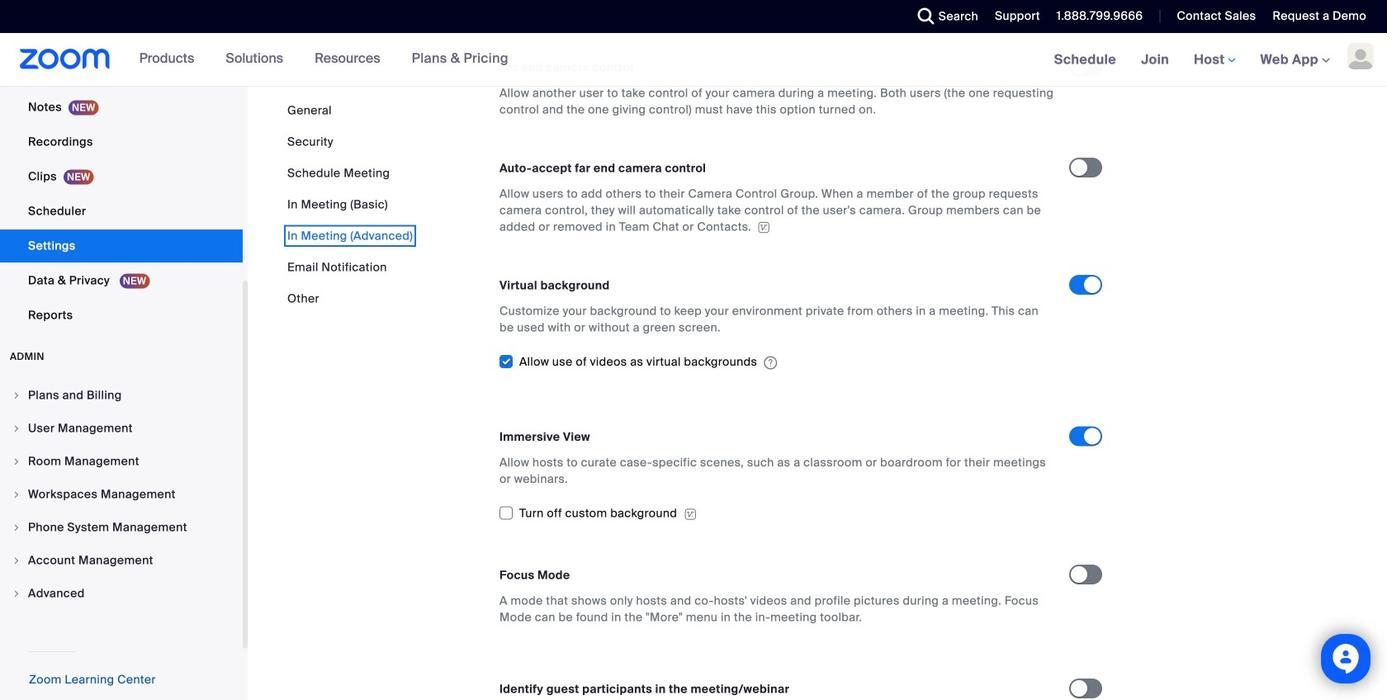 Task type: describe. For each thing, give the bounding box(es) containing it.
profile picture image
[[1347, 43, 1374, 69]]

2 menu item from the top
[[0, 413, 243, 444]]

support version for auto-accept far end camera control image
[[756, 222, 772, 233]]

zoom logo image
[[20, 49, 110, 69]]

personal menu menu
[[0, 0, 243, 334]]

5 menu item from the top
[[0, 512, 243, 543]]

learn more about allow use of videos as virtual backgrounds image
[[764, 355, 777, 370]]

admin menu menu
[[0, 380, 243, 611]]

4 right image from the top
[[12, 523, 21, 533]]

5 right image from the top
[[12, 556, 21, 566]]

4 menu item from the top
[[0, 479, 243, 510]]

product information navigation
[[127, 33, 521, 86]]

7 menu item from the top
[[0, 578, 243, 609]]



Task type: vqa. For each thing, say whether or not it's contained in the screenshot.
Card for template Tier List ELEMENT
no



Task type: locate. For each thing, give the bounding box(es) containing it.
menu item
[[0, 380, 243, 411], [0, 413, 243, 444], [0, 446, 243, 477], [0, 479, 243, 510], [0, 512, 243, 543], [0, 545, 243, 576], [0, 578, 243, 609]]

side navigation navigation
[[0, 0, 248, 700]]

meetings navigation
[[1042, 33, 1387, 87]]

6 menu item from the top
[[0, 545, 243, 576]]

1 right image from the top
[[12, 391, 21, 400]]

3 menu item from the top
[[0, 446, 243, 477]]

banner
[[0, 33, 1387, 87]]

application
[[500, 186, 1054, 235]]

3 right image from the top
[[12, 490, 21, 500]]

menu bar
[[287, 102, 413, 307]]

1 menu item from the top
[[0, 380, 243, 411]]

support version for turn off custom background image
[[684, 507, 697, 522]]

right image
[[12, 424, 21, 433]]

2 right image from the top
[[12, 457, 21, 466]]

right image
[[12, 391, 21, 400], [12, 457, 21, 466], [12, 490, 21, 500], [12, 523, 21, 533], [12, 556, 21, 566], [12, 589, 21, 599]]

6 right image from the top
[[12, 589, 21, 599]]



